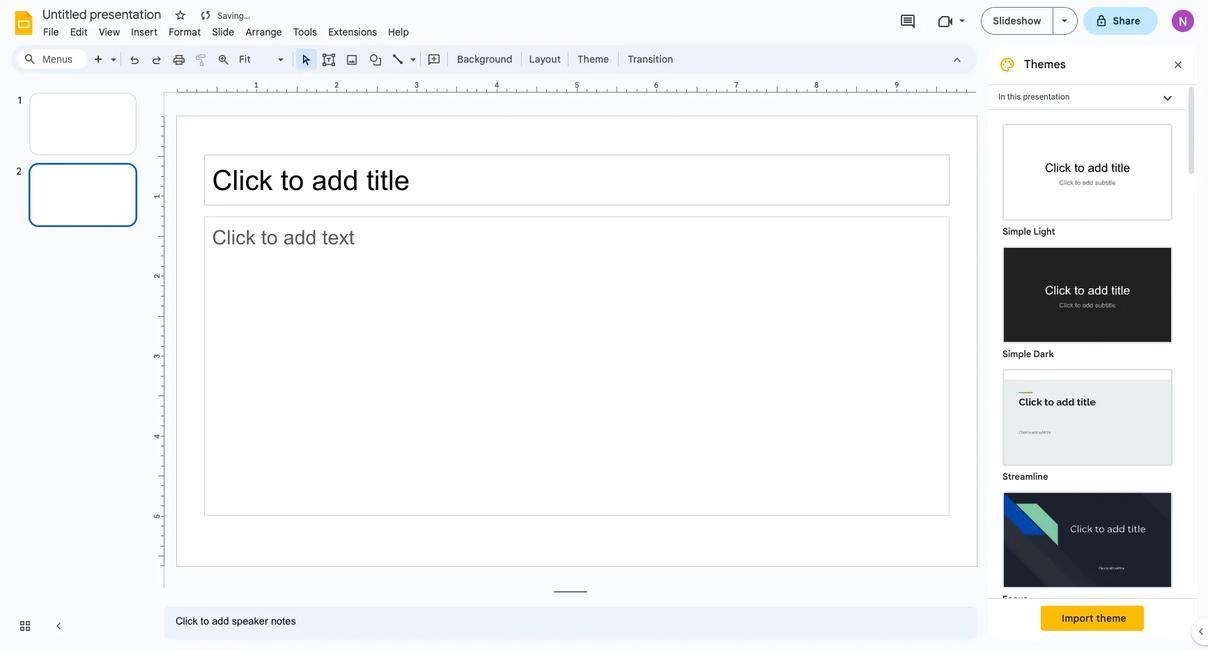 Task type: locate. For each thing, give the bounding box(es) containing it.
Simple Dark radio
[[996, 240, 1180, 362]]

1 vertical spatial simple
[[1003, 348, 1031, 360]]

simple left dark
[[1003, 348, 1031, 360]]

theme
[[578, 53, 609, 65]]

tools menu item
[[288, 24, 323, 40]]

background button
[[451, 49, 519, 70]]

share
[[1113, 15, 1141, 27]]

arrange
[[246, 26, 282, 38]]

2 simple from the top
[[1003, 348, 1031, 360]]

shape image
[[368, 49, 384, 69]]

main toolbar
[[50, 0, 680, 616]]

format menu item
[[163, 24, 207, 40]]

share button
[[1083, 7, 1158, 35]]

simple
[[1003, 226, 1031, 238], [1003, 348, 1031, 360]]

in
[[999, 92, 1005, 102]]

menu bar containing file
[[38, 18, 415, 41]]

slideshow
[[993, 15, 1041, 27]]

themes
[[1024, 58, 1066, 72]]

0 vertical spatial simple
[[1003, 226, 1031, 238]]

edit menu item
[[65, 24, 93, 40]]

extensions
[[328, 26, 377, 38]]

option group containing simple light
[[988, 110, 1186, 652]]

select line image
[[407, 50, 416, 55]]

layout button
[[525, 49, 565, 70]]

navigation inside themes application
[[0, 79, 153, 652]]

transition
[[628, 53, 673, 65]]

presentation options image
[[1062, 20, 1067, 22]]

menu bar
[[38, 18, 415, 41]]

simple left light
[[1003, 226, 1031, 238]]

layout
[[529, 53, 561, 65]]

Menus field
[[17, 49, 87, 69]]

navigation
[[0, 79, 153, 652]]

view menu item
[[93, 24, 126, 40]]

option group
[[988, 110, 1186, 652]]

insert menu item
[[126, 24, 163, 40]]

in this presentation tab
[[988, 84, 1186, 110]]

slide
[[212, 26, 234, 38]]

simple light
[[1003, 226, 1055, 238]]

Focus radio
[[996, 485, 1180, 608]]

slideshow button
[[981, 7, 1053, 35]]

edit
[[70, 26, 88, 38]]

presentation
[[1023, 92, 1070, 102]]

Zoom field
[[235, 49, 290, 70]]

1 simple from the top
[[1003, 226, 1031, 238]]

focus
[[1003, 594, 1028, 606]]

simple for simple light
[[1003, 226, 1031, 238]]

import theme button
[[1041, 606, 1144, 631]]

insert
[[131, 26, 158, 38]]

in this presentation
[[999, 92, 1070, 102]]

menu bar banner
[[0, 0, 1208, 652]]

insert image image
[[344, 49, 360, 69]]



Task type: vqa. For each thing, say whether or not it's contained in the screenshot.
Owned by anyone dropdown button
no



Task type: describe. For each thing, give the bounding box(es) containing it.
light
[[1034, 226, 1055, 238]]

Simple Light radio
[[996, 117, 1180, 652]]

extensions menu item
[[323, 24, 383, 40]]

transition button
[[622, 49, 680, 70]]

import theme
[[1062, 612, 1127, 625]]

streamline
[[1003, 471, 1048, 483]]

tools
[[293, 26, 317, 38]]

file
[[43, 26, 59, 38]]

file menu item
[[38, 24, 65, 40]]

view
[[99, 26, 120, 38]]

background
[[457, 53, 512, 65]]

themes section
[[988, 45, 1197, 652]]

this
[[1007, 92, 1021, 102]]

slide menu item
[[207, 24, 240, 40]]

saving…
[[217, 10, 250, 21]]

Streamline radio
[[996, 362, 1180, 485]]

import
[[1062, 612, 1094, 625]]

theme button
[[571, 49, 615, 70]]

simple for simple dark
[[1003, 348, 1031, 360]]

help menu item
[[383, 24, 415, 40]]

saving… button
[[196, 6, 254, 25]]

help
[[388, 26, 409, 38]]

new slide with layout image
[[107, 50, 116, 55]]

themes application
[[0, 0, 1208, 652]]

simple dark
[[1003, 348, 1054, 360]]

Zoom text field
[[237, 49, 276, 69]]

arrange menu item
[[240, 24, 288, 40]]

Star checkbox
[[171, 6, 190, 25]]

format
[[169, 26, 201, 38]]

menu bar inside menu bar banner
[[38, 18, 415, 41]]

option group inside themes "section"
[[988, 110, 1186, 652]]

dark
[[1034, 348, 1054, 360]]

theme
[[1096, 612, 1127, 625]]

Rename text field
[[38, 6, 169, 22]]



